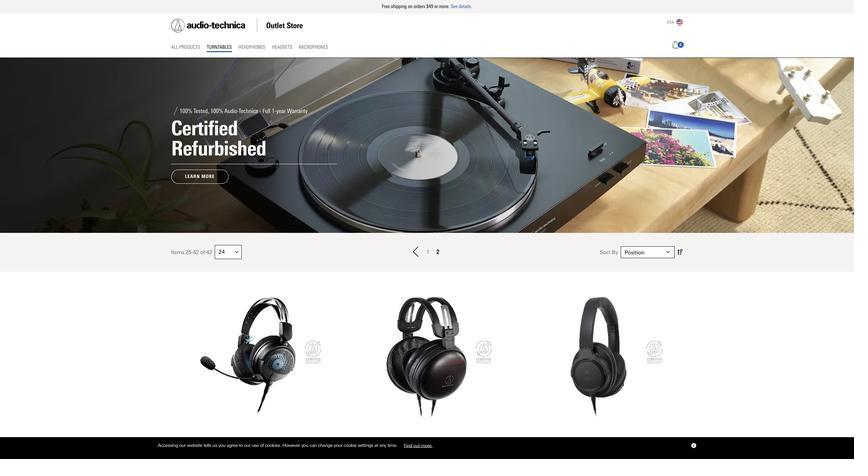 Task type: locate. For each thing, give the bounding box(es) containing it.
divider line image
[[171, 107, 180, 115]]

products
[[179, 44, 200, 50]]

sort by
[[600, 249, 618, 255]]

all products
[[171, 44, 200, 50]]

1 horizontal spatial more.
[[439, 3, 450, 9]]

items
[[171, 249, 184, 255]]

our
[[179, 443, 186, 448], [244, 443, 251, 448]]

1 horizontal spatial you
[[301, 443, 308, 448]]

1 vertical spatial more.
[[421, 443, 433, 448]]

year
[[276, 107, 286, 115]]

see details. link
[[451, 3, 472, 9]]

42 right 25-
[[206, 249, 212, 255]]

agree
[[227, 443, 238, 448]]

find out more. link
[[399, 440, 438, 451]]

0 horizontal spatial you
[[218, 443, 225, 448]]

can
[[310, 443, 317, 448]]

2
[[436, 249, 439, 255]]

100%
[[180, 107, 192, 115], [210, 107, 223, 115]]

more. right or
[[439, 3, 450, 9]]

ath sr50 cr image
[[531, 287, 664, 421]]

our right to
[[244, 443, 251, 448]]

$49
[[426, 3, 433, 9]]

2 100% from the left
[[210, 107, 223, 115]]

0 horizontal spatial 42
[[193, 249, 199, 255]]

carrat down image
[[666, 251, 670, 254]]

100% left audio-
[[210, 107, 223, 115]]

all products image
[[0, 58, 854, 233]]

by
[[612, 249, 618, 255]]

1 vertical spatial of
[[260, 443, 264, 448]]

0 horizontal spatial our
[[179, 443, 186, 448]]

42 right the items
[[193, 249, 199, 255]]

1 you from the left
[[218, 443, 225, 448]]

tells
[[203, 443, 211, 448]]

1
[[426, 249, 430, 255]]

1 horizontal spatial 42
[[206, 249, 212, 255]]

however
[[282, 443, 300, 448]]

microphones link
[[299, 43, 328, 52]]

to
[[239, 443, 243, 448]]

of
[[200, 249, 205, 255], [260, 443, 264, 448]]

cross image
[[692, 444, 695, 447]]

you left can
[[301, 443, 308, 448]]

more.
[[439, 3, 450, 9], [421, 443, 433, 448]]

refurbished
[[171, 136, 266, 160]]

2 our from the left
[[244, 443, 251, 448]]

42
[[193, 249, 199, 255], [206, 249, 212, 255]]

accessing
[[158, 443, 178, 448]]

our left website
[[179, 443, 186, 448]]

0
[[679, 42, 682, 47]]

website
[[187, 443, 202, 448]]

0 horizontal spatial 100%
[[180, 107, 192, 115]]

on
[[408, 3, 413, 9]]

100% tested, 100% audio-technica - full 1-year warranty
[[180, 107, 308, 115]]

certified
[[171, 116, 238, 140]]

all products link
[[171, 43, 207, 52]]

of right use
[[260, 443, 264, 448]]

you
[[218, 443, 225, 448], [301, 443, 308, 448]]

at
[[374, 443, 378, 448]]

basket image
[[672, 41, 679, 48]]

find
[[404, 443, 412, 448]]

1-
[[272, 107, 276, 115]]

0 horizontal spatial of
[[200, 249, 205, 255]]

use
[[252, 443, 259, 448]]

carrat down image
[[235, 251, 238, 254]]

100% left tested,
[[180, 107, 192, 115]]

more
[[201, 174, 215, 179]]

of right 25-
[[200, 249, 205, 255]]

1 horizontal spatial our
[[244, 443, 251, 448]]

more. right out
[[421, 443, 433, 448]]

1 horizontal spatial 100%
[[210, 107, 223, 115]]

you right us
[[218, 443, 225, 448]]



Task type: vqa. For each thing, say whether or not it's contained in the screenshot.
settings
yes



Task type: describe. For each thing, give the bounding box(es) containing it.
find out more.
[[404, 443, 433, 448]]

out
[[413, 443, 420, 448]]

headphones link
[[239, 43, 272, 52]]

technica
[[239, 107, 258, 115]]

2 you from the left
[[301, 443, 308, 448]]

previous element
[[411, 247, 420, 258]]

previous image
[[411, 247, 420, 257]]

microphones
[[299, 44, 328, 50]]

-
[[259, 107, 261, 115]]

accessing our website tells us you agree to our use of cookies. however you can change your cookie settings at any time.
[[158, 443, 399, 448]]

cookies.
[[265, 443, 281, 448]]

full
[[262, 107, 270, 115]]

1 100% from the left
[[180, 107, 192, 115]]

warranty
[[287, 107, 308, 115]]

usa
[[667, 20, 674, 25]]

0 horizontal spatial more.
[[421, 443, 433, 448]]

settings
[[358, 443, 373, 448]]

time.
[[388, 443, 397, 448]]

or
[[434, 3, 438, 9]]

items 25-42 of 42
[[171, 249, 212, 255]]

headphones
[[239, 44, 265, 50]]

turntables link
[[207, 43, 239, 52]]

shipping
[[391, 3, 407, 9]]

change
[[318, 443, 333, 448]]

sort
[[600, 249, 610, 255]]

certified refurbished
[[171, 116, 266, 160]]

audio-
[[224, 107, 239, 115]]

25-
[[185, 249, 193, 255]]

turntables
[[207, 44, 232, 50]]

learn more
[[185, 174, 215, 179]]

en_us image
[[676, 19, 683, 26]]

1 link
[[425, 248, 431, 257]]

details.
[[459, 3, 472, 9]]

see
[[451, 3, 458, 9]]

1 our from the left
[[179, 443, 186, 448]]

orders
[[414, 3, 425, 9]]

tested,
[[193, 107, 209, 115]]

0 vertical spatial of
[[200, 249, 205, 255]]

learn more link
[[171, 170, 229, 184]]

cookie
[[344, 443, 357, 448]]

all
[[171, 44, 178, 50]]

free
[[382, 3, 390, 9]]

store logo image
[[171, 19, 302, 32]]

headsets link
[[272, 43, 299, 52]]

headsets
[[272, 44, 292, 50]]

1 42 from the left
[[193, 249, 199, 255]]

your
[[334, 443, 342, 448]]

us
[[212, 443, 217, 448]]

0 vertical spatial more.
[[439, 3, 450, 9]]

learn
[[185, 174, 200, 179]]

set descending direction image
[[677, 248, 683, 256]]

free shipping on orders $49 or more. see details.
[[382, 3, 472, 9]]

ath-gdl3 gaming headset with boom microphone image
[[190, 287, 323, 421]]

any
[[379, 443, 386, 448]]

1 horizontal spatial of
[[260, 443, 264, 448]]

ath awkt cr image
[[360, 287, 494, 421]]

2 42 from the left
[[206, 249, 212, 255]]



